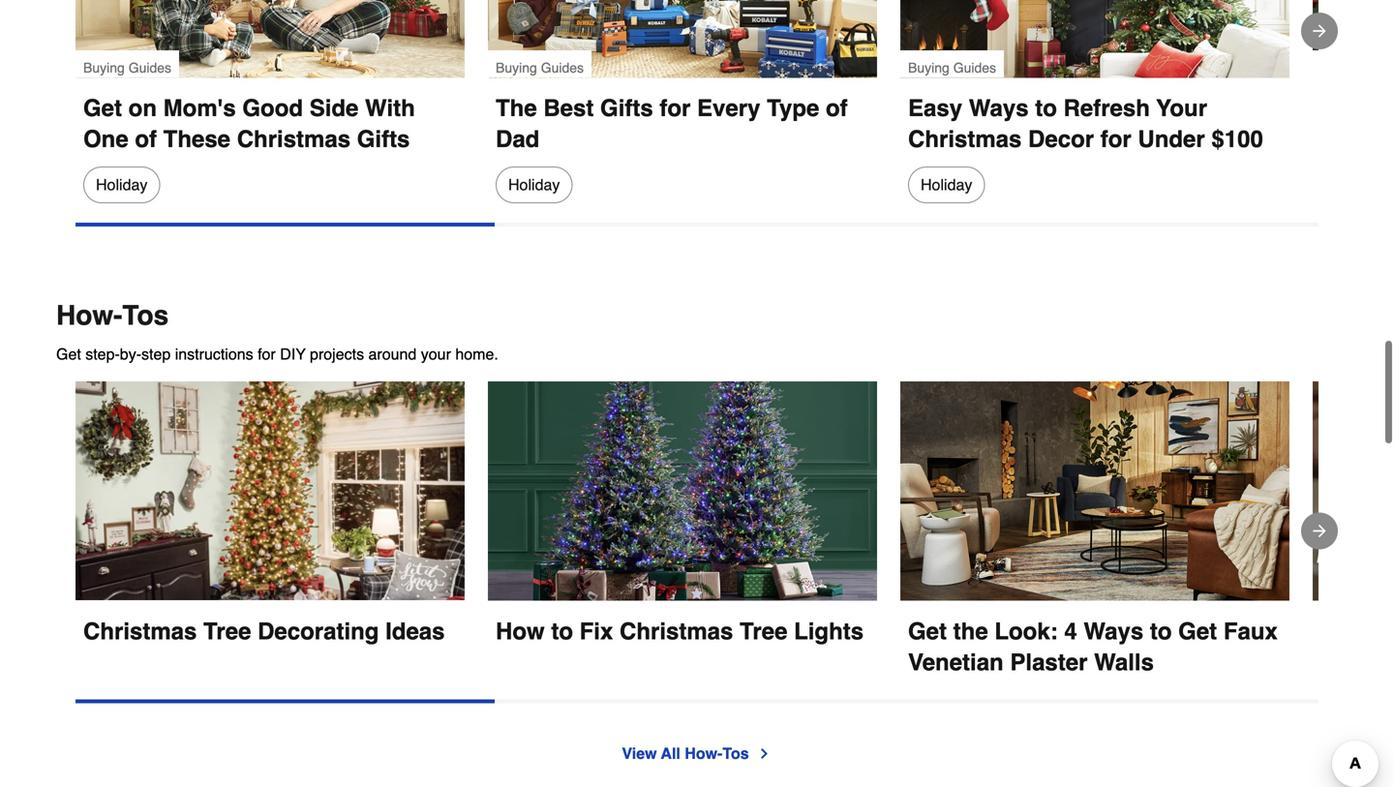 Task type: describe. For each thing, give the bounding box(es) containing it.
guides for ways
[[953, 60, 996, 76]]

on
[[128, 95, 157, 122]]

arrow right image
[[1310, 521, 1329, 541]]

decorating
[[258, 618, 379, 645]]

your
[[421, 345, 451, 363]]

gifts inside the best gifts for every type of dad
[[600, 95, 653, 122]]

diy
[[280, 345, 306, 363]]

home.
[[455, 345, 498, 363]]

instructions
[[175, 345, 253, 363]]

under
[[1138, 126, 1205, 153]]

every
[[697, 95, 760, 122]]

4
[[1064, 618, 1077, 645]]

a video demonstrating how to clean a dryer vent. image
[[1313, 382, 1394, 601]]

step
[[141, 345, 171, 363]]

get step-by-step instructions for diy projects around your home.
[[56, 345, 498, 363]]

$100
[[1212, 126, 1263, 153]]

view
[[622, 745, 657, 763]]

scrollbar for arrow right icon
[[76, 223, 495, 227]]

how-tos
[[56, 300, 169, 331]]

chevron right image
[[757, 746, 772, 762]]

1 tree from the left
[[203, 618, 251, 645]]

for inside the best gifts for every type of dad
[[660, 95, 691, 122]]

how
[[496, 618, 545, 645]]

view all how-tos
[[622, 745, 749, 763]]

plaster
[[1010, 649, 1088, 676]]

walls
[[1094, 649, 1154, 676]]

a close-up of a red poinsettia plant showing green leaves and dark red petals. image
[[1313, 0, 1394, 78]]

holiday for easy ways to refresh your christmas decor for under $100
[[921, 176, 972, 194]]

holiday for the best gifts for every type of dad
[[508, 176, 560, 194]]

all
[[661, 745, 681, 763]]

gifts inside get on mom's good side with one of these christmas gifts
[[357, 126, 410, 153]]

0 horizontal spatial tos
[[122, 300, 169, 331]]

holiday link for get on mom's good side with one of these christmas gifts
[[83, 167, 160, 203]]

type
[[767, 95, 819, 122]]

the
[[953, 618, 988, 645]]

the best gifts for every type of dad
[[496, 95, 854, 153]]

view all how-tos link
[[622, 742, 772, 766]]

your
[[1156, 95, 1207, 122]]

mom's
[[163, 95, 236, 122]]

arrow right image
[[1310, 21, 1329, 41]]

get the look: 4 ways to get faux venetian plaster walls
[[908, 618, 1284, 676]]

to inside easy ways to refresh your christmas decor for under $100
[[1035, 95, 1057, 122]]



Task type: vqa. For each thing, say whether or not it's contained in the screenshot.
CA Residents: Notice of Financial Incentive link
no



Task type: locate. For each thing, give the bounding box(es) containing it.
holiday down one
[[96, 176, 148, 194]]

of inside get on mom's good side with one of these christmas gifts
[[135, 126, 157, 153]]

buying for get
[[83, 60, 125, 76]]

1 horizontal spatial to
[[1035, 95, 1057, 122]]

best
[[544, 95, 594, 122]]

ways
[[969, 95, 1029, 122], [1084, 618, 1144, 645]]

2 horizontal spatial buying guides
[[908, 60, 996, 76]]

how to fix christmas tree lights
[[496, 618, 864, 645]]

2 horizontal spatial buying
[[908, 60, 950, 76]]

1 horizontal spatial how-
[[685, 745, 723, 763]]

0 horizontal spatial gifts
[[357, 126, 410, 153]]

christmas inside how to fix christmas tree lights "link"
[[620, 618, 733, 645]]

2 vertical spatial for
[[258, 345, 276, 363]]

3 holiday link from the left
[[908, 167, 985, 203]]

scrollbar
[[76, 223, 495, 227], [76, 700, 495, 704]]

guides up best
[[541, 60, 584, 76]]

buying for the
[[496, 60, 537, 76]]

with
[[365, 95, 415, 122]]

the
[[496, 95, 537, 122]]

0 horizontal spatial of
[[135, 126, 157, 153]]

holiday down easy
[[921, 176, 972, 194]]

buying guides for get
[[83, 60, 171, 76]]

scrollbar for arrow right image
[[76, 700, 495, 704]]

how- right all
[[685, 745, 723, 763]]

get inside get on mom's good side with one of these christmas gifts
[[83, 95, 122, 122]]

get left faux on the bottom right
[[1179, 618, 1217, 645]]

1 scrollbar from the top
[[76, 223, 495, 227]]

1 horizontal spatial holiday
[[508, 176, 560, 194]]

1 vertical spatial how-
[[685, 745, 723, 763]]

how to fix christmas tree lights link
[[488, 382, 877, 647]]

gifts down with
[[357, 126, 410, 153]]

to inside "link"
[[551, 618, 573, 645]]

get left step-
[[56, 345, 81, 363]]

christmas inside get on mom's good side with one of these christmas gifts
[[237, 126, 351, 153]]

buying up the
[[496, 60, 537, 76]]

buying
[[83, 60, 125, 76], [496, 60, 537, 76], [908, 60, 950, 76]]

2 holiday from the left
[[508, 176, 560, 194]]

2 buying from the left
[[496, 60, 537, 76]]

2 horizontal spatial holiday link
[[908, 167, 985, 203]]

a holiday-ready room with toolboxes arranged as gifts under the christmas tree. image
[[488, 0, 877, 78]]

0 horizontal spatial for
[[258, 345, 276, 363]]

christmas inside easy ways to refresh your christmas decor for under $100
[[908, 126, 1022, 153]]

of down on at the left of the page
[[135, 126, 157, 153]]

to up decor
[[1035, 95, 1057, 122]]

holiday link down dad
[[496, 167, 573, 203]]

holiday link down one
[[83, 167, 160, 203]]

buying for easy
[[908, 60, 950, 76]]

get for get on mom's good side with one of these christmas gifts
[[83, 95, 122, 122]]

0 horizontal spatial buying
[[83, 60, 125, 76]]

for left diy
[[258, 345, 276, 363]]

0 horizontal spatial tree
[[203, 618, 251, 645]]

2 horizontal spatial holiday
[[921, 176, 972, 194]]

0 vertical spatial of
[[826, 95, 848, 122]]

2 scrollbar from the top
[[76, 700, 495, 704]]

venetian
[[908, 649, 1004, 676]]

1 holiday link from the left
[[83, 167, 160, 203]]

0 vertical spatial how-
[[56, 300, 122, 331]]

to up walls
[[1150, 618, 1172, 645]]

holiday link for easy ways to refresh your christmas decor for under $100
[[908, 167, 985, 203]]

guides up on at the left of the page
[[128, 60, 171, 76]]

decor
[[1028, 126, 1094, 153]]

1 horizontal spatial for
[[660, 95, 691, 122]]

2 buying guides from the left
[[496, 60, 584, 76]]

of
[[826, 95, 848, 122], [135, 126, 157, 153]]

holiday link for the best gifts for every type of dad
[[496, 167, 573, 203]]

how-
[[56, 300, 122, 331], [685, 745, 723, 763]]

1 horizontal spatial holiday link
[[496, 167, 573, 203]]

holiday down dad
[[508, 176, 560, 194]]

christmas tree decorating ideas
[[83, 618, 445, 645]]

get the look: 4 ways to get faux venetian plaster walls link
[[900, 382, 1290, 678]]

1 horizontal spatial buying guides
[[496, 60, 584, 76]]

1 guides from the left
[[128, 60, 171, 76]]

2 tree from the left
[[740, 618, 788, 645]]

projects
[[310, 345, 364, 363]]

christmas tree decorating ideas link
[[76, 382, 465, 647]]

christmas
[[237, 126, 351, 153], [908, 126, 1022, 153], [83, 618, 197, 645], [620, 618, 733, 645]]

1 buying guides from the left
[[83, 60, 171, 76]]

2 guides from the left
[[541, 60, 584, 76]]

1 horizontal spatial gifts
[[600, 95, 653, 122]]

buying up one
[[83, 60, 125, 76]]

0 horizontal spatial how-
[[56, 300, 122, 331]]

get up venetian
[[908, 618, 947, 645]]

around
[[368, 345, 417, 363]]

0 vertical spatial tos
[[122, 300, 169, 331]]

2 horizontal spatial guides
[[953, 60, 996, 76]]

how- inside view all how-tos link
[[685, 745, 723, 763]]

0 vertical spatial gifts
[[600, 95, 653, 122]]

to inside get the look: 4 ways to get faux venetian plaster walls
[[1150, 618, 1172, 645]]

get up one
[[83, 95, 122, 122]]

0 horizontal spatial to
[[551, 618, 573, 645]]

tree left decorating
[[203, 618, 251, 645]]

buying guides for the
[[496, 60, 584, 76]]

for inside easy ways to refresh your christmas decor for under $100
[[1101, 126, 1132, 153]]

guides
[[128, 60, 171, 76], [541, 60, 584, 76], [953, 60, 996, 76]]

refresh
[[1064, 95, 1150, 122]]

1 horizontal spatial ways
[[1084, 618, 1144, 645]]

for
[[660, 95, 691, 122], [1101, 126, 1132, 153], [258, 345, 276, 363]]

by-
[[120, 345, 141, 363]]

1 holiday from the left
[[96, 176, 148, 194]]

1 horizontal spatial guides
[[541, 60, 584, 76]]

0 vertical spatial for
[[660, 95, 691, 122]]

1 vertical spatial tos
[[723, 745, 749, 763]]

tos
[[122, 300, 169, 331], [723, 745, 749, 763]]

christmas inside christmas tree decorating ideas link
[[83, 618, 197, 645]]

2 horizontal spatial to
[[1150, 618, 1172, 645]]

side
[[310, 95, 359, 122]]

get on mom's good side with one of these christmas gifts
[[83, 95, 422, 153]]

of right type
[[826, 95, 848, 122]]

how- up step-
[[56, 300, 122, 331]]

3 buying from the left
[[908, 60, 950, 76]]

guides up easy
[[953, 60, 996, 76]]

0 horizontal spatial holiday
[[96, 176, 148, 194]]

0 horizontal spatial buying guides
[[83, 60, 171, 76]]

ways up walls
[[1084, 618, 1144, 645]]

fix
[[580, 618, 613, 645]]

0 vertical spatial scrollbar
[[76, 223, 495, 227]]

2 horizontal spatial for
[[1101, 126, 1132, 153]]

3 buying guides from the left
[[908, 60, 996, 76]]

1 vertical spatial ways
[[1084, 618, 1144, 645]]

lights
[[794, 618, 864, 645]]

holiday for get on mom's good side with one of these christmas gifts
[[96, 176, 148, 194]]

1 horizontal spatial buying
[[496, 60, 537, 76]]

easy
[[908, 95, 963, 122]]

buying guides for easy
[[908, 60, 996, 76]]

holiday
[[96, 176, 148, 194], [508, 176, 560, 194], [921, 176, 972, 194]]

dad
[[496, 126, 540, 153]]

ways right easy
[[969, 95, 1029, 122]]

1 horizontal spatial tree
[[740, 618, 788, 645]]

step-
[[85, 345, 120, 363]]

faux
[[1224, 618, 1278, 645]]

good
[[242, 95, 303, 122]]

get for get step-by-step instructions for diy projects around your home.
[[56, 345, 81, 363]]

ideas
[[385, 618, 445, 645]]

0 horizontal spatial holiday link
[[83, 167, 160, 203]]

guides for best
[[541, 60, 584, 76]]

tree inside "link"
[[740, 618, 788, 645]]

a video showing how to replace a holiday lightbulb and fuse. image
[[488, 382, 877, 601]]

ways inside easy ways to refresh your christmas decor for under $100
[[969, 95, 1029, 122]]

a trendy room with a plaster look fireplace surround, wood slat accent wall and a modern chandelier. image
[[900, 382, 1290, 601]]

buying up easy
[[908, 60, 950, 76]]

easy ways to refresh your christmas decor for under $100
[[908, 95, 1263, 153]]

1 horizontal spatial tos
[[723, 745, 749, 763]]

tos left the chevron right image
[[723, 745, 749, 763]]

1 vertical spatial for
[[1101, 126, 1132, 153]]

1 buying from the left
[[83, 60, 125, 76]]

0 horizontal spatial guides
[[128, 60, 171, 76]]

tree left 'lights'
[[740, 618, 788, 645]]

guides for on
[[128, 60, 171, 76]]

one
[[83, 126, 128, 153]]

of inside the best gifts for every type of dad
[[826, 95, 848, 122]]

gifts right best
[[600, 95, 653, 122]]

a video about 3 methods to add lights to a christmas tree. image
[[76, 382, 465, 601]]

get for get the look: 4 ways to get faux venetian plaster walls
[[908, 618, 947, 645]]

look:
[[995, 618, 1058, 645]]

0 horizontal spatial ways
[[969, 95, 1029, 122]]

3 guides from the left
[[953, 60, 996, 76]]

tos up step
[[122, 300, 169, 331]]

a mom and her young child playing on the floor in front of a decorated christmas tree. image
[[76, 0, 465, 78]]

to left fix
[[551, 618, 573, 645]]

2 holiday link from the left
[[496, 167, 573, 203]]

0 vertical spatial ways
[[969, 95, 1029, 122]]

buying guides up easy
[[908, 60, 996, 76]]

1 vertical spatial of
[[135, 126, 157, 153]]

holiday link down easy
[[908, 167, 985, 203]]

1 vertical spatial scrollbar
[[76, 700, 495, 704]]

a living room decorated for christmas with a tree, garland, a wreath and stockings. image
[[900, 0, 1290, 78]]

1 vertical spatial gifts
[[357, 126, 410, 153]]

1 horizontal spatial of
[[826, 95, 848, 122]]

gifts
[[600, 95, 653, 122], [357, 126, 410, 153]]

3 holiday from the left
[[921, 176, 972, 194]]

tree
[[203, 618, 251, 645], [740, 618, 788, 645]]

for down the "refresh"
[[1101, 126, 1132, 153]]

holiday link
[[83, 167, 160, 203], [496, 167, 573, 203], [908, 167, 985, 203]]

to
[[1035, 95, 1057, 122], [551, 618, 573, 645], [1150, 618, 1172, 645]]

for left every
[[660, 95, 691, 122]]

buying guides up on at the left of the page
[[83, 60, 171, 76]]

buying guides up the
[[496, 60, 584, 76]]

buying guides
[[83, 60, 171, 76], [496, 60, 584, 76], [908, 60, 996, 76]]

these
[[163, 126, 230, 153]]

ways inside get the look: 4 ways to get faux venetian plaster walls
[[1084, 618, 1144, 645]]

get
[[83, 95, 122, 122], [56, 345, 81, 363], [908, 618, 947, 645], [1179, 618, 1217, 645]]



